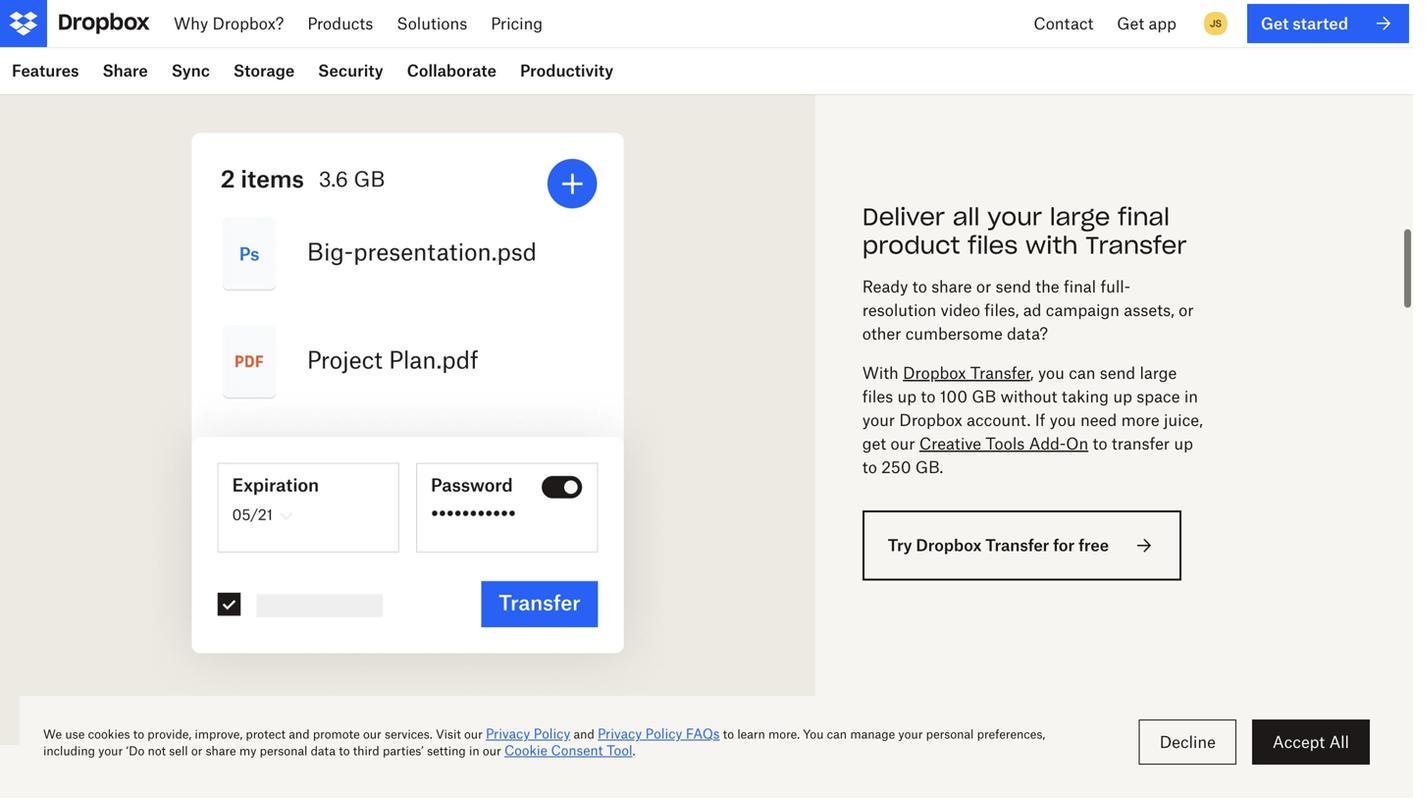 Task type: vqa. For each thing, say whether or not it's contained in the screenshot.
Shared LIST ITEM
no



Task type: describe. For each thing, give the bounding box(es) containing it.
your inside , you can send large files up to 100 gb without taking up space in your dropbox account. if you need more juice, get our
[[863, 411, 895, 430]]

cumbersome
[[906, 324, 1003, 343]]

gb.
[[916, 458, 944, 477]]

pricing
[[491, 14, 543, 33]]

100
[[940, 387, 968, 406]]

send inside , you can send large files up to 100 gb without taking up space in your dropbox account. if you need more juice, get our
[[1100, 363, 1136, 383]]

try
[[888, 536, 912, 555]]

share button
[[91, 47, 160, 94]]

campaign
[[1046, 301, 1120, 320]]

get started link
[[1247, 4, 1410, 43]]

, you can send large files up to 100 gb without taking up space in your dropbox account. if you need more juice, get our
[[863, 363, 1203, 453]]

storage button
[[222, 47, 306, 94]]

get for get app
[[1117, 14, 1145, 33]]

tools
[[986, 434, 1025, 453]]

0 vertical spatial you
[[1038, 363, 1065, 383]]

productivity
[[520, 61, 614, 80]]

,
[[1030, 363, 1034, 383]]

a user setting an expiration data and password for a large file they're going to send image
[[47, 85, 768, 698]]

to inside ready to share or send the final full- resolution video files, ad campaign assets, or other cumbersome data?
[[913, 277, 927, 296]]

collaborate button
[[395, 47, 508, 94]]

1 vertical spatial or
[[1179, 301, 1194, 320]]

account.
[[967, 411, 1031, 430]]

data?
[[1007, 324, 1048, 343]]

deliver all your large final product files with transfer
[[863, 202, 1187, 260]]

files inside deliver all your large final product files with transfer
[[968, 230, 1018, 260]]

if
[[1035, 411, 1046, 430]]

1 vertical spatial you
[[1050, 411, 1076, 430]]

with
[[863, 363, 899, 383]]

ready to share or send the final full- resolution video files, ad campaign assets, or other cumbersome data?
[[863, 277, 1194, 343]]

products
[[308, 14, 373, 33]]

sync button
[[160, 47, 222, 94]]

0 vertical spatial or
[[977, 277, 992, 296]]

try dropbox transfer for free link
[[863, 511, 1182, 581]]

solutions button
[[385, 0, 479, 47]]

full-
[[1101, 277, 1131, 296]]

dropbox?
[[213, 14, 284, 33]]

with dropbox transfer
[[863, 363, 1030, 383]]

products button
[[296, 0, 385, 47]]

free
[[1079, 536, 1109, 555]]

get started
[[1261, 14, 1349, 33]]

other
[[863, 324, 901, 343]]

try dropbox transfer for free
[[888, 536, 1109, 555]]

to right on
[[1093, 434, 1108, 453]]

large inside , you can send large files up to 100 gb without taking up space in your dropbox account. if you need more juice, get our
[[1140, 363, 1177, 383]]

transfer inside deliver all your large final product files with transfer
[[1086, 230, 1187, 260]]

to down get
[[863, 458, 877, 477]]

up inside 'to transfer up to 250 gb.'
[[1174, 434, 1194, 453]]

get
[[863, 434, 887, 453]]

resolution
[[863, 301, 937, 320]]

video
[[941, 301, 981, 320]]

add-
[[1029, 434, 1066, 453]]

app
[[1149, 14, 1177, 33]]

space
[[1137, 387, 1180, 406]]



Task type: locate. For each thing, give the bounding box(es) containing it.
1 horizontal spatial up
[[1113, 387, 1133, 406]]

for
[[1053, 536, 1075, 555]]

files down with
[[863, 387, 893, 406]]

need
[[1081, 411, 1117, 430]]

share
[[103, 61, 148, 80]]

final up full-
[[1118, 202, 1170, 232]]

contact
[[1034, 14, 1094, 33]]

transfer up gb
[[971, 363, 1030, 383]]

final
[[1118, 202, 1170, 232], [1064, 277, 1097, 296]]

assets,
[[1124, 301, 1175, 320]]

share
[[932, 277, 972, 296]]

large up "the"
[[1050, 202, 1111, 232]]

js
[[1210, 17, 1222, 29]]

dropbox for with
[[903, 363, 966, 383]]

your inside deliver all your large final product files with transfer
[[988, 202, 1043, 232]]

or right the assets,
[[1179, 301, 1194, 320]]

your
[[988, 202, 1043, 232], [863, 411, 895, 430]]

dropbox
[[903, 363, 966, 383], [900, 411, 963, 430], [916, 536, 982, 555]]

get app button
[[1106, 0, 1189, 47]]

or up files,
[[977, 277, 992, 296]]

to left 100 at the right
[[921, 387, 936, 406]]

js button
[[1200, 8, 1232, 39]]

you right ,
[[1038, 363, 1065, 383]]

transfer up full-
[[1086, 230, 1187, 260]]

0 horizontal spatial or
[[977, 277, 992, 296]]

sync
[[171, 61, 210, 80]]

the
[[1036, 277, 1060, 296]]

your up get
[[863, 411, 895, 430]]

large inside deliver all your large final product files with transfer
[[1050, 202, 1111, 232]]

files
[[968, 230, 1018, 260], [863, 387, 893, 406]]

1 horizontal spatial send
[[1100, 363, 1136, 383]]

1 horizontal spatial large
[[1140, 363, 1177, 383]]

collaborate
[[407, 61, 497, 80]]

get app
[[1117, 14, 1177, 33]]

on
[[1066, 434, 1089, 453]]

or
[[977, 277, 992, 296], [1179, 301, 1194, 320]]

all
[[953, 202, 980, 232]]

without
[[1001, 387, 1058, 406]]

send inside ready to share or send the final full- resolution video files, ad campaign assets, or other cumbersome data?
[[996, 277, 1032, 296]]

get
[[1261, 14, 1289, 33], [1117, 14, 1145, 33]]

0 vertical spatial dropbox
[[903, 363, 966, 383]]

more
[[1122, 411, 1160, 430]]

storage
[[234, 61, 295, 80]]

get left started
[[1261, 14, 1289, 33]]

transfer for with dropbox transfer
[[971, 363, 1030, 383]]

deliver
[[863, 202, 945, 232]]

with
[[1026, 230, 1078, 260]]

0 horizontal spatial get
[[1117, 14, 1145, 33]]

0 vertical spatial large
[[1050, 202, 1111, 232]]

1 vertical spatial transfer
[[971, 363, 1030, 383]]

1 vertical spatial files
[[863, 387, 893, 406]]

up up more
[[1113, 387, 1133, 406]]

0 horizontal spatial send
[[996, 277, 1032, 296]]

security
[[318, 61, 383, 80]]

our
[[891, 434, 915, 453]]

started
[[1293, 14, 1349, 33]]

0 vertical spatial files
[[968, 230, 1018, 260]]

dropbox for try
[[916, 536, 982, 555]]

up down with
[[898, 387, 917, 406]]

transfer
[[1086, 230, 1187, 260], [971, 363, 1030, 383], [986, 536, 1050, 555]]

0 horizontal spatial up
[[898, 387, 917, 406]]

ready
[[863, 277, 908, 296]]

2 vertical spatial transfer
[[986, 536, 1050, 555]]

dropbox up creative in the right of the page
[[900, 411, 963, 430]]

1 vertical spatial large
[[1140, 363, 1177, 383]]

transfer for try dropbox transfer for free
[[986, 536, 1050, 555]]

files up share
[[968, 230, 1018, 260]]

dropbox inside , you can send large files up to 100 gb without taking up space in your dropbox account. if you need more juice, get our
[[900, 411, 963, 430]]

features link
[[0, 47, 91, 94]]

files inside , you can send large files up to 100 gb without taking up space in your dropbox account. if you need more juice, get our
[[863, 387, 893, 406]]

2 vertical spatial dropbox
[[916, 536, 982, 555]]

solutions
[[397, 14, 467, 33]]

large
[[1050, 202, 1111, 232], [1140, 363, 1177, 383]]

1 vertical spatial your
[[863, 411, 895, 430]]

up
[[898, 387, 917, 406], [1113, 387, 1133, 406], [1174, 434, 1194, 453]]

250
[[882, 458, 911, 477]]

final up campaign
[[1064, 277, 1097, 296]]

dropbox up 100 at the right
[[903, 363, 966, 383]]

final inside deliver all your large final product files with transfer
[[1118, 202, 1170, 232]]

up down juice,
[[1174, 434, 1194, 453]]

0 vertical spatial transfer
[[1086, 230, 1187, 260]]

juice,
[[1164, 411, 1203, 430]]

to inside , you can send large files up to 100 gb without taking up space in your dropbox account. if you need more juice, get our
[[921, 387, 936, 406]]

ad
[[1024, 301, 1042, 320]]

you
[[1038, 363, 1065, 383], [1050, 411, 1076, 430]]

creative
[[920, 434, 982, 453]]

get inside popup button
[[1117, 14, 1145, 33]]

productivity button
[[508, 47, 625, 94]]

0 vertical spatial send
[[996, 277, 1032, 296]]

1 vertical spatial final
[[1064, 277, 1097, 296]]

taking
[[1062, 387, 1109, 406]]

transfer left for
[[986, 536, 1050, 555]]

1 horizontal spatial final
[[1118, 202, 1170, 232]]

files,
[[985, 301, 1019, 320]]

send
[[996, 277, 1032, 296], [1100, 363, 1136, 383]]

1 vertical spatial dropbox
[[900, 411, 963, 430]]

product
[[863, 230, 960, 260]]

in
[[1185, 387, 1199, 406]]

1 vertical spatial send
[[1100, 363, 1136, 383]]

0 vertical spatial final
[[1118, 202, 1170, 232]]

to up resolution
[[913, 277, 927, 296]]

contact button
[[1022, 0, 1106, 47]]

0 horizontal spatial your
[[863, 411, 895, 430]]

2 horizontal spatial up
[[1174, 434, 1194, 453]]

creative tools add-on link
[[920, 434, 1089, 453]]

creative tools add-on
[[920, 434, 1089, 453]]

0 vertical spatial your
[[988, 202, 1043, 232]]

send up files,
[[996, 277, 1032, 296]]

1 horizontal spatial files
[[968, 230, 1018, 260]]

to transfer up to 250 gb.
[[863, 434, 1194, 477]]

1 horizontal spatial get
[[1261, 14, 1289, 33]]

0 horizontal spatial files
[[863, 387, 893, 406]]

send right can
[[1100, 363, 1136, 383]]

1 horizontal spatial or
[[1179, 301, 1194, 320]]

to
[[913, 277, 927, 296], [921, 387, 936, 406], [1093, 434, 1108, 453], [863, 458, 877, 477]]

large up space
[[1140, 363, 1177, 383]]

final inside ready to share or send the final full- resolution video files, ad campaign assets, or other cumbersome data?
[[1064, 277, 1097, 296]]

dropbox right try on the right bottom of the page
[[916, 536, 982, 555]]

can
[[1069, 363, 1096, 383]]

why dropbox? button
[[162, 0, 296, 47]]

0 horizontal spatial final
[[1064, 277, 1097, 296]]

why
[[174, 14, 208, 33]]

gb
[[972, 387, 997, 406]]

1 horizontal spatial your
[[988, 202, 1043, 232]]

features
[[12, 61, 79, 80]]

transfer
[[1112, 434, 1170, 453]]

your right all
[[988, 202, 1043, 232]]

you right if
[[1050, 411, 1076, 430]]

security button
[[306, 47, 395, 94]]

get for get started
[[1261, 14, 1289, 33]]

why dropbox?
[[174, 14, 284, 33]]

pricing link
[[479, 0, 555, 47]]

0 horizontal spatial large
[[1050, 202, 1111, 232]]

dropbox transfer link
[[903, 363, 1030, 383]]

get left app
[[1117, 14, 1145, 33]]



